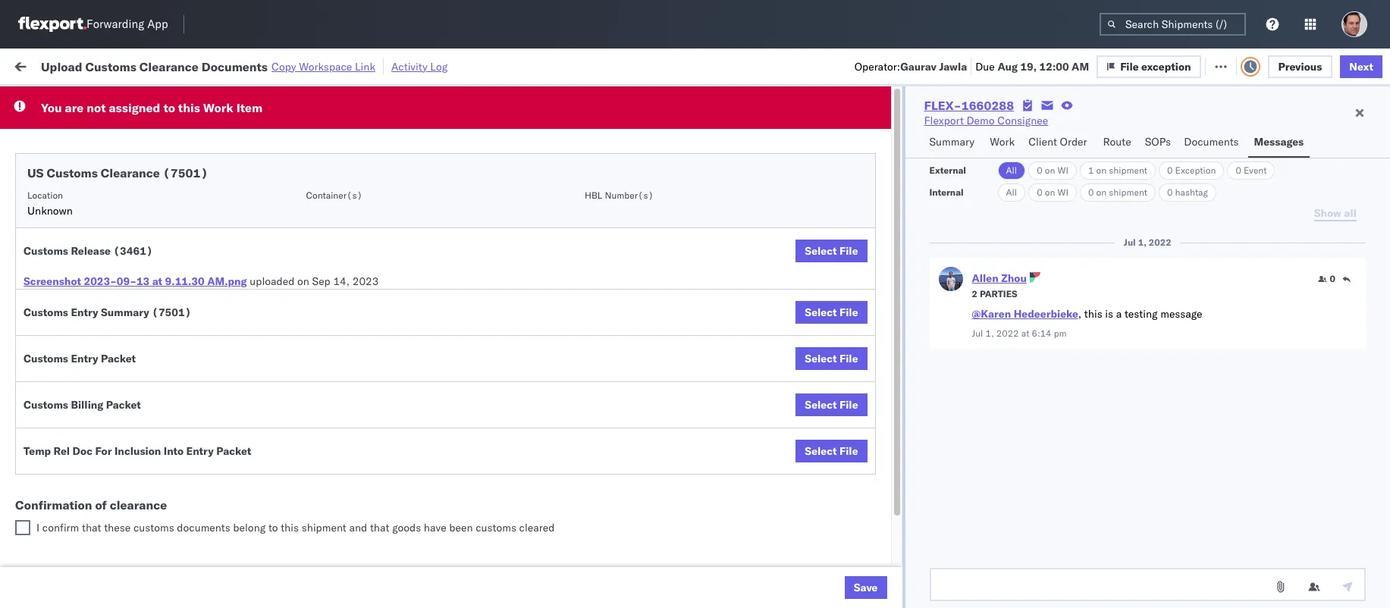 Task type: describe. For each thing, give the bounding box(es) containing it.
pm up uploaded
[[278, 219, 295, 233]]

2 schedule delivery appointment button from the top
[[35, 251, 187, 267]]

container numbers
[[942, 118, 983, 141]]

select for customs billing packet
[[805, 398, 837, 412]]

my
[[15, 55, 39, 76]]

1 schedule delivery appointment button from the top
[[35, 151, 187, 167]]

filtered by:
[[15, 93, 70, 107]]

1 horizontal spatial work
[[203, 100, 234, 115]]

3 1846748 from the top
[[877, 219, 923, 233]]

@karen
[[972, 307, 1012, 321]]

jan for schedule pickup from rotterdam, netherlands
[[317, 553, 334, 566]]

test123456 for upload customs clearance documents
[[1041, 319, 1105, 333]]

2 hlxu6269489, from the top
[[1023, 185, 1100, 199]]

doc
[[73, 445, 93, 458]]

ca up i
[[35, 493, 49, 506]]

entry for packet
[[71, 352, 98, 366]]

select for customs entry packet
[[805, 352, 837, 366]]

5 schedule pickup from los angeles, ca button from the top
[[35, 477, 217, 509]]

2 flex-2130387 from the top
[[844, 553, 923, 566]]

los down the upload customs clearance documents button
[[143, 344, 160, 358]]

schedule delivery appointment for 1st schedule delivery appointment link from the bottom
[[35, 519, 187, 532]]

customs entry summary (7501)
[[24, 306, 191, 319]]

save
[[854, 581, 878, 595]]

1 pdt, from the top
[[298, 152, 322, 166]]

screenshot 2023-09-13 at 9.11.30 am.png uploaded on sep 14, 2023
[[24, 275, 379, 288]]

9.11.30
[[165, 275, 205, 288]]

packet for customs billing packet
[[106, 398, 141, 412]]

flex-1846748 for upload customs clearance documents link
[[844, 319, 923, 333]]

2 horizontal spatial work
[[990, 135, 1015, 149]]

forwarding
[[86, 17, 144, 31]]

13
[[136, 275, 150, 288]]

dec for 24,
[[318, 453, 338, 466]]

2 1846748 from the top
[[877, 186, 923, 199]]

from for 5th schedule pickup from los angeles, ca link
[[118, 478, 140, 491]]

11:59 for fourth schedule pickup from los angeles, ca link from the bottom
[[246, 219, 276, 233]]

hlxu8034992 for upload customs clearance documents
[[1103, 319, 1177, 332]]

2 4, from the top
[[347, 186, 356, 199]]

schedule pickup from los angeles, ca for 3rd schedule pickup from los angeles, ca link from the bottom
[[35, 277, 205, 306]]

schedule pickup from rotterdam, netherlands link
[[35, 544, 217, 574]]

pickup up release
[[83, 211, 115, 224]]

pm down the deadline
[[278, 152, 295, 166]]

risk
[[314, 59, 332, 72]]

11:00 pm pst, nov 8, 2022
[[246, 319, 385, 333]]

confirm delivery link
[[35, 451, 115, 466]]

2 ceau7522281, hlxu6269489, hlxu8034992 from the top
[[942, 185, 1177, 199]]

delivery for 6:00
[[76, 452, 115, 465]]

pm right belong
[[272, 519, 288, 533]]

from for fourth schedule pickup from los angeles, ca link from the bottom
[[118, 211, 140, 224]]

2 flex-1846748 from the top
[[844, 186, 923, 199]]

lhuu7894563, uetu5238478
[[942, 352, 1097, 366]]

upload for upload customs clearance documents
[[35, 311, 69, 324]]

dec for 23,
[[317, 419, 337, 433]]

2 11:59 from the top
[[246, 186, 276, 199]]

ceau7522281, for schedule delivery appointment
[[942, 152, 1020, 165]]

customs entry packet
[[24, 352, 136, 366]]

5 1846748 from the top
[[877, 286, 923, 299]]

los up (3461)
[[143, 211, 160, 224]]

gvcu5265864
[[942, 552, 1017, 566]]

2 customs from the left
[[476, 521, 517, 535]]

appointment for third schedule delivery appointment link
[[124, 385, 187, 399]]

container numbers button
[[934, 115, 1019, 142]]

2 hlxu8034992 from the top
[[1103, 185, 1177, 199]]

resize handle column header for flex id button
[[916, 118, 934, 609]]

4 schedule pickup from los angeles, ca link from the top
[[35, 343, 217, 374]]

ca up customs billing packet
[[35, 359, 49, 373]]

flex-1846748 for 1st schedule delivery appointment link from the top of the page
[[844, 152, 923, 166]]

3 pdt, from the top
[[298, 219, 322, 233]]

customs up "screenshot"
[[24, 244, 68, 258]]

mbl/mawb
[[1041, 124, 1094, 135]]

customs down "screenshot"
[[24, 306, 68, 319]]

ca down us
[[35, 192, 49, 206]]

1 2130387 from the top
[[877, 519, 923, 533]]

pst, for schedule delivery appointment
[[291, 519, 314, 533]]

previous
[[1279, 60, 1323, 73]]

ready
[[116, 94, 143, 105]]

pst, for confirm delivery
[[292, 453, 315, 466]]

@karen hedeerbieke , this is a testing message jul 1, 2022 at 6:14 pm
[[972, 307, 1203, 339]]

nov for 3rd schedule pickup from los angeles, ca link from the bottom
[[324, 286, 344, 299]]

3 test123456 from the top
[[1041, 252, 1105, 266]]

allen zhou
[[972, 272, 1027, 285]]

customs up status
[[85, 59, 136, 74]]

customs inside the upload customs clearance documents
[[72, 311, 115, 324]]

0 inside button
[[1330, 273, 1336, 285]]

0 horizontal spatial this
[[178, 100, 200, 115]]

operator: gaurav jawla
[[855, 60, 968, 73]]

1 vertical spatial am
[[272, 453, 289, 466]]

activity log button
[[391, 58, 448, 75]]

3 ceau7522281, hlxu6269489, hlxu8034992 from the top
[[942, 252, 1177, 266]]

hbl
[[585, 190, 603, 201]]

at inside @karen hedeerbieke , this is a testing message jul 1, 2022 at 6:14 pm
[[1022, 328, 1030, 339]]

consignee inside button
[[667, 124, 710, 135]]

sops button
[[1139, 128, 1179, 158]]

4, for fourth schedule pickup from los angeles, ca link from the bottom
[[347, 219, 356, 233]]

los inside button
[[137, 418, 154, 432]]

file for customs billing packet
[[840, 398, 859, 412]]

test123456 for schedule pickup from los angeles, ca
[[1041, 286, 1105, 299]]

deadline button
[[239, 121, 392, 136]]

2023 for schedule delivery appointment
[[355, 519, 382, 533]]

0 on wi for 0
[[1037, 187, 1069, 198]]

4 schedule delivery appointment button from the top
[[35, 518, 187, 535]]

schedule pickup from rotterdam, netherlands
[[35, 544, 197, 573]]

1 vertical spatial 23,
[[336, 519, 353, 533]]

3 hlxu8034992 from the top
[[1103, 252, 1177, 266]]

you
[[41, 100, 62, 115]]

pm down i confirm that these customs documents belong to this shipment and that goods have been customs cleared
[[272, 553, 288, 566]]

778
[[280, 59, 299, 72]]

2 vertical spatial packet
[[216, 445, 251, 458]]

select file button for customs entry packet
[[796, 348, 868, 370]]

1 vertical spatial gaurav
[[1233, 152, 1267, 166]]

uploaded
[[250, 275, 295, 288]]

zhou
[[1002, 272, 1027, 285]]

unknown
[[27, 204, 73, 218]]

location unknown
[[27, 190, 73, 218]]

mode button
[[460, 121, 545, 136]]

12:00
[[1040, 60, 1070, 73]]

shipment for 0 on shipment
[[1110, 187, 1148, 198]]

1 schedule delivery appointment link from the top
[[35, 151, 187, 166]]

0 vertical spatial jawla
[[940, 60, 968, 73]]

status
[[83, 94, 110, 105]]

demo
[[967, 114, 995, 127]]

messages button
[[1249, 128, 1311, 158]]

account
[[745, 553, 785, 566]]

customs billing packet
[[24, 398, 141, 412]]

no
[[359, 94, 371, 105]]

2 test123456 from the top
[[1041, 186, 1105, 199]]

1 flex-2130387 from the top
[[844, 519, 923, 533]]

flex-1889466 for schedule pickup from los angeles, ca
[[844, 352, 923, 366]]

1 horizontal spatial to
[[268, 521, 278, 535]]

confirm for confirm delivery
[[35, 452, 74, 465]]

1, inside @karen hedeerbieke , this is a testing message jul 1, 2022 at 6:14 pm
[[986, 328, 994, 339]]

2 schedule delivery appointment link from the top
[[35, 251, 187, 266]]

11:00
[[246, 319, 276, 333]]

ceau7522281, hlxu6269489, hlxu8034992 for schedule delivery appointment
[[942, 152, 1177, 165]]

select file for customs entry summary (7501)
[[805, 306, 859, 319]]

Search Work text field
[[880, 54, 1045, 77]]

schedule pickup from los angeles, ca for 4th schedule pickup from los angeles, ca link from the top
[[35, 344, 205, 373]]

container(s)
[[306, 190, 363, 201]]

2 2130387 from the top
[[877, 553, 923, 566]]

pickup down the upload customs clearance documents
[[83, 344, 115, 358]]

2 1889466 from the top
[[877, 386, 923, 399]]

2 schedule pickup from los angeles, ca button from the top
[[35, 210, 217, 242]]

: for status
[[110, 94, 113, 105]]

fcl for fourth schedule pickup from los angeles, ca link from the bottom
[[502, 219, 521, 233]]

batch action
[[1305, 59, 1371, 72]]

from for the confirm pickup from los angeles, ca link
[[112, 418, 134, 432]]

work
[[43, 55, 83, 76]]

1 horizontal spatial this
[[281, 521, 299, 535]]

confirm for confirm pickup from los angeles, ca
[[35, 418, 74, 432]]

5 schedule pickup from los angeles, ca link from the top
[[35, 477, 217, 507]]

select file button for customs billing packet
[[796, 394, 868, 417]]

us
[[27, 165, 44, 181]]

maeu9408431
[[1041, 553, 1118, 566]]

flex-1660288 link
[[925, 98, 1015, 113]]

assigned
[[109, 100, 160, 115]]

1 vertical spatial jawla
[[1269, 152, 1296, 166]]

pickup up of
[[83, 478, 115, 491]]

09-
[[117, 275, 137, 288]]

name
[[594, 124, 618, 135]]

1 gaurav jawla from the top
[[1233, 152, 1296, 166]]

778 at risk
[[280, 59, 332, 72]]

abcdefg78456546
[[1041, 352, 1143, 366]]

message
[[205, 59, 247, 72]]

0 exception
[[1168, 165, 1217, 176]]

ceau7522281, for upload customs clearance documents
[[942, 319, 1020, 332]]

exception
[[1176, 165, 1217, 176]]

1 customs from the left
[[133, 521, 174, 535]]

a
[[1117, 307, 1122, 321]]

clearance for upload customs clearance documents
[[118, 311, 166, 324]]

(7501) for customs entry summary (7501)
[[152, 306, 191, 319]]

from for 3rd schedule pickup from los angeles, ca link from the bottom
[[118, 277, 140, 291]]

import
[[129, 59, 163, 72]]

(3461)
[[113, 244, 153, 258]]

flexport demo consignee
[[925, 114, 1049, 127]]

clearance
[[110, 498, 167, 513]]

blocked,
[[187, 94, 225, 105]]

all for internal
[[1006, 187, 1018, 198]]

allen
[[972, 272, 999, 285]]

customs up location
[[47, 165, 98, 181]]

upload customs clearance documents button
[[35, 310, 217, 342]]

resize handle column header for client name button
[[641, 118, 659, 609]]

documents for upload customs clearance documents copy workspace link
[[202, 59, 268, 74]]

4 pdt, from the top
[[298, 286, 322, 299]]

ocean fcl for 1st schedule delivery appointment button
[[468, 152, 521, 166]]

0 vertical spatial gaurav
[[901, 60, 937, 73]]

delivery for 11:59
[[83, 151, 122, 165]]

pm left 'container(s)' at top
[[278, 186, 295, 199]]

pickup left 09-
[[83, 277, 115, 291]]

3 resize handle column header from the left
[[442, 118, 460, 609]]

11:59 pm pdt, nov 4, 2022 for 1st schedule delivery appointment link from the top of the page
[[246, 152, 385, 166]]

flex id
[[820, 124, 848, 135]]

sops
[[1145, 135, 1172, 149]]

0 horizontal spatial at
[[152, 275, 162, 288]]

pickup right location unknown
[[83, 177, 115, 191]]

deadline
[[246, 124, 283, 135]]

select file button for customs entry summary (7501)
[[796, 301, 868, 324]]

billing
[[71, 398, 103, 412]]

schedule pickup from los angeles, ca for fourth schedule pickup from los angeles, ca link from the bottom
[[35, 211, 205, 239]]

1 1846748 from the top
[[877, 152, 923, 166]]

0 vertical spatial jul
[[1124, 237, 1136, 248]]

3 hlxu6269489, from the top
[[1023, 252, 1100, 266]]

3 schedule pickup from los angeles, ca button from the top
[[35, 277, 217, 308]]

customs left billing
[[24, 398, 68, 412]]

ocean fcl for the upload customs clearance documents button
[[468, 319, 521, 333]]

client name button
[[560, 121, 644, 136]]

4, for 1st schedule delivery appointment link from the top of the page
[[347, 152, 356, 166]]

schedule for schedule pickup from rotterdam, netherlands button at the left
[[35, 544, 80, 558]]

2 vertical spatial shipment
[[302, 521, 347, 535]]

snoozed : no
[[317, 94, 371, 105]]

2 that from the left
[[370, 521, 390, 535]]

3 ceau7522281, from the top
[[942, 252, 1020, 266]]

resize handle column header for the 'mbl/mawb numbers' button
[[1207, 118, 1225, 609]]

confirm delivery button
[[35, 451, 115, 468]]

1 horizontal spatial at
[[302, 59, 312, 72]]

23, for los
[[339, 419, 356, 433]]

hbl number(s)
[[585, 190, 654, 201]]

select file for temp rel doc for inclusion into entry packet
[[805, 445, 859, 458]]

pm right "11:00"
[[278, 319, 295, 333]]

2 vertical spatial gaurav
[[1233, 252, 1267, 266]]

1 that from the left
[[82, 521, 101, 535]]

temp rel doc for inclusion into entry packet
[[24, 445, 251, 458]]

2 vertical spatial entry
[[186, 445, 214, 458]]

jan for schedule delivery appointment
[[317, 519, 334, 533]]

customs up customs billing packet
[[24, 352, 68, 366]]

ceau7522281, hlxu6269489, hlxu8034992 for schedule pickup from los angeles, ca
[[942, 285, 1177, 299]]

4:00 pm pst, dec 23, 2022
[[246, 419, 385, 433]]

2 flex-1889466 from the top
[[844, 386, 923, 399]]

los up clearance at bottom
[[143, 478, 160, 491]]

1 horizontal spatial 1,
[[1139, 237, 1147, 248]]

fcl for 'schedule pickup from rotterdam, netherlands' link
[[502, 553, 521, 566]]

parties
[[980, 288, 1018, 300]]

2 ocean fcl from the top
[[468, 219, 521, 233]]

are
[[65, 100, 84, 115]]

2 schedule pickup from los angeles, ca link from the top
[[35, 210, 217, 240]]

have
[[424, 521, 447, 535]]

upload customs clearance documents
[[35, 311, 166, 340]]

message
[[1161, 307, 1203, 321]]

file for customs entry packet
[[840, 352, 859, 366]]

flex-1889466 for confirm pickup from los angeles, ca
[[844, 419, 923, 433]]

customs release (3461)
[[24, 244, 153, 258]]

sep
[[312, 275, 331, 288]]

3 ocean fcl from the top
[[468, 286, 521, 299]]

1 horizontal spatial consignee
[[998, 114, 1049, 127]]

save button
[[845, 577, 887, 599]]

documents for upload customs clearance documents
[[35, 326, 90, 340]]

4 1846748 from the top
[[877, 252, 923, 266]]



Task type: vqa. For each thing, say whether or not it's contained in the screenshot.
Message (0)
yes



Task type: locate. For each thing, give the bounding box(es) containing it.
flex-1893174 button
[[820, 482, 926, 503], [820, 482, 926, 503]]

1 vertical spatial 2130387
[[877, 553, 923, 566]]

hlxu6269489,
[[1023, 152, 1100, 165], [1023, 185, 1100, 199], [1023, 252, 1100, 266], [1023, 285, 1100, 299], [1023, 319, 1100, 332]]

0 vertical spatial 8:30 pm pst, jan 23, 2023
[[246, 519, 382, 533]]

netherlands
[[35, 560, 94, 573]]

2023 for schedule pickup from rotterdam, netherlands
[[355, 553, 382, 566]]

client inside button
[[1029, 135, 1058, 149]]

schedule for second schedule pickup from los angeles, ca button from the bottom of the page
[[35, 344, 80, 358]]

0 vertical spatial confirm
[[35, 418, 74, 432]]

2 fcl from the top
[[502, 219, 521, 233]]

5 fcl from the top
[[502, 419, 521, 433]]

location
[[27, 190, 63, 201]]

0 vertical spatial summary
[[930, 135, 975, 149]]

1 vertical spatial all button
[[998, 184, 1026, 202]]

1660288
[[962, 98, 1015, 113]]

2 gaurav jawla from the top
[[1233, 252, 1296, 266]]

1 ceau7522281, from the top
[[942, 152, 1020, 165]]

client left order
[[1029, 135, 1058, 149]]

schedule inside schedule pickup from rotterdam, netherlands
[[35, 544, 80, 558]]

1 vertical spatial 1,
[[986, 328, 994, 339]]

appointment down clearance at bottom
[[124, 519, 187, 532]]

23, up the 24,
[[339, 419, 356, 433]]

2022 inside @karen hedeerbieke , this is a testing message jul 1, 2022 at 6:14 pm
[[997, 328, 1019, 339]]

goods
[[392, 521, 421, 535]]

0 vertical spatial 8:30
[[246, 519, 269, 533]]

fcl for 1st schedule delivery appointment link from the bottom
[[502, 519, 521, 533]]

8:30 right documents
[[246, 519, 269, 533]]

6 flex-1846748 from the top
[[844, 319, 923, 333]]

3 schedule delivery appointment button from the top
[[35, 384, 187, 401]]

operator
[[1233, 124, 1269, 135]]

jul inside @karen hedeerbieke , this is a testing message jul 1, 2022 at 6:14 pm
[[972, 328, 984, 339]]

client left name
[[567, 124, 592, 135]]

1 select from the top
[[805, 244, 837, 258]]

schedule pickup from los angeles, ca for fifth schedule pickup from los angeles, ca link from the bottom of the page
[[35, 177, 205, 206]]

1 schedule pickup from los angeles, ca from the top
[[35, 177, 205, 206]]

hlxu6269489, for upload customs clearance documents
[[1023, 319, 1100, 332]]

1 vertical spatial jan
[[317, 553, 334, 566]]

resize handle column header for "consignee" button
[[794, 118, 812, 609]]

app
[[147, 17, 168, 31]]

file for customs entry summary (7501)
[[840, 306, 859, 319]]

0 horizontal spatial 1,
[[986, 328, 994, 339]]

1889466 for confirm pickup from los angeles, ca
[[877, 419, 923, 433]]

resize handle column header for deadline button
[[389, 118, 407, 609]]

summary button
[[924, 128, 984, 158]]

messages
[[1255, 135, 1304, 149]]

2 vertical spatial at
[[1022, 328, 1030, 339]]

10 schedule from the top
[[35, 544, 80, 558]]

4 flex-1846748 from the top
[[844, 252, 923, 266]]

appointment for 2nd schedule delivery appointment link
[[124, 252, 187, 265]]

upload for upload customs clearance documents copy workspace link
[[41, 59, 82, 74]]

Search Shipments (/) text field
[[1100, 13, 1247, 36]]

1 vertical spatial dec
[[318, 453, 338, 466]]

10 resize handle column header from the left
[[1306, 118, 1324, 609]]

1 horizontal spatial that
[[370, 521, 390, 535]]

client
[[567, 124, 592, 135], [1029, 135, 1058, 149]]

shipment left and at the left bottom of page
[[302, 521, 347, 535]]

0 horizontal spatial jul
[[972, 328, 984, 339]]

1 appointment from the top
[[124, 151, 187, 165]]

ceau7522281, for schedule pickup from los angeles, ca
[[942, 285, 1020, 299]]

2 vertical spatial 2023
[[355, 553, 382, 566]]

11 resize handle column header from the left
[[1352, 118, 1370, 609]]

mbl/mawb numbers
[[1041, 124, 1134, 135]]

0 vertical spatial gaurav jawla
[[1233, 152, 1296, 166]]

1 1889466 from the top
[[877, 352, 923, 366]]

1 ocean fcl from the top
[[468, 152, 521, 166]]

import work
[[129, 59, 192, 72]]

2 schedule from the top
[[35, 177, 80, 191]]

pst, down i confirm that these customs documents belong to this shipment and that goods have been customs cleared
[[291, 553, 314, 566]]

: left no
[[353, 94, 355, 105]]

1 vertical spatial entry
[[71, 352, 98, 366]]

fcl for upload customs clearance documents link
[[502, 319, 521, 333]]

shipment
[[1110, 165, 1148, 176], [1110, 187, 1148, 198], [302, 521, 347, 535]]

us customs clearance (7501)
[[27, 165, 208, 181]]

upload customs clearance documents link
[[35, 310, 217, 340]]

0 vertical spatial work
[[166, 59, 192, 72]]

1 vertical spatial confirm
[[35, 452, 74, 465]]

1 jan from the top
[[317, 519, 334, 533]]

1, down @karen on the right of the page
[[986, 328, 994, 339]]

@karen hedeerbieke button
[[972, 307, 1079, 321]]

2022
[[359, 152, 385, 166], [359, 186, 385, 199], [359, 219, 385, 233], [1149, 237, 1172, 248], [359, 286, 385, 299], [358, 319, 385, 333], [997, 328, 1019, 339], [358, 419, 385, 433], [359, 453, 386, 466]]

0 horizontal spatial consignee
[[667, 124, 710, 135]]

1 0 on wi from the top
[[1037, 165, 1069, 176]]

6 1846748 from the top
[[877, 319, 923, 333]]

schedule up unknown
[[35, 177, 80, 191]]

schedule delivery appointment up the confirm pickup from los angeles, ca link
[[35, 385, 187, 399]]

schedule down confirmation
[[35, 519, 80, 532]]

select
[[805, 244, 837, 258], [805, 306, 837, 319], [805, 352, 837, 366], [805, 398, 837, 412], [805, 445, 837, 458]]

lhuu7894563,
[[942, 352, 1020, 366]]

2 vertical spatial documents
[[35, 326, 90, 340]]

from for 4th schedule pickup from los angeles, ca link from the top
[[118, 344, 140, 358]]

i
[[36, 521, 40, 535]]

4 schedule delivery appointment link from the top
[[35, 518, 187, 533]]

1 schedule pickup from los angeles, ca button from the top
[[35, 176, 217, 208]]

schedule up netherlands
[[35, 544, 80, 558]]

documents
[[177, 521, 230, 535]]

schedule for second schedule delivery appointment button from the bottom of the page
[[35, 385, 80, 399]]

2023 right 14,
[[353, 275, 379, 288]]

schedule down customs entry packet
[[35, 385, 80, 399]]

jan left and at the left bottom of page
[[317, 519, 334, 533]]

1 vertical spatial 2023
[[355, 519, 382, 533]]

4, up 'container(s)' at top
[[347, 152, 356, 166]]

4, down deadline button
[[347, 186, 356, 199]]

of
[[95, 498, 107, 513]]

2 all from the top
[[1006, 187, 1018, 198]]

0 horizontal spatial customs
[[133, 521, 174, 535]]

at
[[302, 59, 312, 72], [152, 275, 162, 288], [1022, 328, 1030, 339]]

0 vertical spatial dec
[[317, 419, 337, 433]]

test123456 for schedule delivery appointment
[[1041, 152, 1105, 166]]

confirm
[[42, 521, 79, 535]]

2 resize handle column header from the left
[[389, 118, 407, 609]]

8,
[[346, 319, 356, 333]]

1 schedule from the top
[[35, 151, 80, 165]]

schedule pickup from los angeles, ca for 5th schedule pickup from los angeles, ca link
[[35, 478, 205, 506]]

3 schedule delivery appointment from the top
[[35, 385, 187, 399]]

numbers inside the 'mbl/mawb numbers' button
[[1097, 124, 1134, 135]]

1 horizontal spatial am
[[1072, 60, 1090, 73]]

1 hlxu6269489, from the top
[[1023, 152, 1100, 165]]

pm left sep
[[278, 286, 295, 299]]

4, down 'container(s)' at top
[[347, 219, 356, 233]]

1 horizontal spatial client
[[1029, 135, 1058, 149]]

3 schedule pickup from los angeles, ca from the top
[[35, 277, 205, 306]]

confirm
[[35, 418, 74, 432], [35, 452, 74, 465]]

0 vertical spatial 23,
[[339, 419, 356, 433]]

3 schedule pickup from los angeles, ca link from the top
[[35, 277, 217, 307]]

activity log
[[391, 60, 448, 73]]

flex id button
[[812, 121, 919, 136]]

uetu5238478
[[1023, 352, 1097, 366]]

route
[[1104, 135, 1132, 149]]

container
[[942, 118, 983, 129]]

0 vertical spatial documents
[[202, 59, 268, 74]]

1 vertical spatial this
[[1085, 307, 1103, 321]]

hlxu8034992 for schedule delivery appointment
[[1103, 152, 1177, 165]]

select for customs release (3461)
[[805, 244, 837, 258]]

0 vertical spatial 2130387
[[877, 519, 923, 533]]

am.png
[[207, 275, 247, 288]]

0 button
[[1319, 273, 1336, 285]]

that down confirmation of clearance
[[82, 521, 101, 535]]

wi for 1
[[1058, 165, 1069, 176]]

0 horizontal spatial that
[[82, 521, 101, 535]]

2 vertical spatial jawla
[[1269, 252, 1296, 266]]

1 vertical spatial shipment
[[1110, 187, 1148, 198]]

1 11:59 from the top
[[246, 152, 276, 166]]

0 vertical spatial flex-2130387
[[844, 519, 923, 533]]

route button
[[1098, 128, 1139, 158]]

delivery for 8:30
[[83, 519, 122, 532]]

to right belong
[[268, 521, 278, 535]]

fcl
[[502, 152, 521, 166], [502, 219, 521, 233], [502, 286, 521, 299], [502, 319, 521, 333], [502, 419, 521, 433], [502, 519, 521, 533], [502, 553, 521, 566]]

0 vertical spatial all button
[[998, 162, 1026, 180]]

23, down and at the left bottom of page
[[336, 553, 353, 566]]

3 4, from the top
[[347, 219, 356, 233]]

1 horizontal spatial jul
[[1124, 237, 1136, 248]]

client for client name
[[567, 124, 592, 135]]

3 select from the top
[[805, 352, 837, 366]]

2 vertical spatial work
[[990, 135, 1015, 149]]

1 vertical spatial 0 on wi
[[1037, 187, 1069, 198]]

jan down i confirm that these customs documents belong to this shipment and that goods have been customs cleared
[[317, 553, 334, 566]]

ca inside button
[[201, 418, 216, 432]]

11:59 for 1st schedule delivery appointment link from the top of the page
[[246, 152, 276, 166]]

pm right 4:00
[[272, 419, 288, 433]]

: for snoozed
[[353, 94, 355, 105]]

schedule up confirmation
[[35, 478, 80, 491]]

entry for summary
[[71, 306, 98, 319]]

shipment for 1 on shipment
[[1110, 165, 1148, 176]]

workitem
[[17, 124, 56, 135]]

4:00
[[246, 419, 269, 433]]

0 horizontal spatial numbers
[[942, 130, 980, 141]]

mode
[[468, 124, 491, 135]]

numbers down container
[[942, 130, 980, 141]]

1 horizontal spatial numbers
[[1097, 124, 1134, 135]]

2 schedule pickup from los angeles, ca from the top
[[35, 211, 205, 239]]

0 horizontal spatial client
[[567, 124, 592, 135]]

work right 'import'
[[166, 59, 192, 72]]

1 horizontal spatial summary
[[930, 135, 975, 149]]

los down "workitem" button
[[143, 177, 160, 191]]

schedule delivery appointment for 2nd schedule delivery appointment link
[[35, 252, 187, 265]]

consignee
[[998, 114, 1049, 127], [667, 124, 710, 135]]

pickup down these
[[83, 544, 115, 558]]

schedule for 1st schedule delivery appointment button
[[35, 151, 80, 165]]

1 vertical spatial (7501)
[[152, 306, 191, 319]]

: right not on the left
[[110, 94, 113, 105]]

by:
[[55, 93, 70, 107]]

allen zhou button
[[972, 272, 1027, 285]]

upload
[[41, 59, 82, 74], [35, 311, 69, 324]]

ca left 4:00
[[201, 418, 216, 432]]

2023 down and at the left bottom of page
[[355, 553, 382, 566]]

customs down clearance at bottom
[[133, 521, 174, 535]]

1 schedule pickup from los angeles, ca link from the top
[[35, 176, 217, 207]]

0 vertical spatial 1,
[[1139, 237, 1147, 248]]

1 schedule delivery appointment from the top
[[35, 151, 187, 165]]

0 vertical spatial (7501)
[[163, 165, 208, 181]]

pickup inside the confirm pickup from los angeles, ca link
[[76, 418, 109, 432]]

customs down 2023-
[[72, 311, 115, 324]]

1 horizontal spatial customs
[[476, 521, 517, 535]]

file for temp rel doc for inclusion into entry packet
[[840, 445, 859, 458]]

packet down the upload customs clearance documents button
[[101, 352, 136, 366]]

1889466 for schedule pickup from los angeles, ca
[[877, 352, 923, 366]]

into
[[164, 445, 184, 458]]

pickup inside schedule pickup from rotterdam, netherlands
[[83, 544, 115, 558]]

3 11:59 from the top
[[246, 219, 276, 233]]

flex-1846748 for fourth schedule pickup from los angeles, ca link from the bottom
[[844, 219, 923, 233]]

2 jan from the top
[[317, 553, 334, 566]]

fcl for the confirm pickup from los angeles, ca link
[[502, 419, 521, 433]]

0 event
[[1236, 165, 1267, 176]]

summary inside button
[[930, 135, 975, 149]]

from down these
[[118, 544, 140, 558]]

4 hlxu8034992 from the top
[[1103, 285, 1177, 299]]

0 vertical spatial this
[[178, 100, 200, 115]]

0 on wi
[[1037, 165, 1069, 176], [1037, 187, 1069, 198]]

2 11:59 pm pdt, nov 4, 2022 from the top
[[246, 186, 385, 199]]

hashtag
[[1176, 187, 1209, 198]]

1 vertical spatial gaurav jawla
[[1233, 252, 1296, 266]]

flex-2130387 down flex-1893174
[[844, 519, 923, 533]]

schedule delivery appointment button up 2023-
[[35, 251, 187, 267]]

pst, left 8,
[[298, 319, 321, 333]]

1 vertical spatial packet
[[106, 398, 141, 412]]

jul down @karen on the right of the page
[[972, 328, 984, 339]]

4 4, from the top
[[347, 286, 356, 299]]

numbers for container numbers
[[942, 130, 980, 141]]

4 schedule pickup from los angeles, ca from the top
[[35, 344, 205, 373]]

file exception
[[1131, 59, 1202, 72], [1121, 60, 1192, 73]]

next
[[1350, 60, 1374, 73]]

ca down "screenshot"
[[35, 292, 49, 306]]

schedule delivery appointment link down of
[[35, 518, 187, 533]]

at left risk at top left
[[302, 59, 312, 72]]

3 appointment from the top
[[124, 385, 187, 399]]

1 ceau7522281, hlxu6269489, hlxu8034992 from the top
[[942, 152, 1177, 165]]

0 vertical spatial jan
[[317, 519, 334, 533]]

0 vertical spatial clearance
[[139, 59, 199, 74]]

jul down 0 on shipment
[[1124, 237, 1136, 248]]

1 confirm from the top
[[35, 418, 74, 432]]

workspace
[[299, 60, 352, 73]]

1 vertical spatial upload
[[35, 311, 69, 324]]

4 hlxu6269489, from the top
[[1023, 285, 1100, 299]]

client for client order
[[1029, 135, 1058, 149]]

2130387 up 1662119
[[877, 553, 923, 566]]

1 all from the top
[[1006, 165, 1018, 176]]

ocean fcl for fourth schedule delivery appointment button from the top
[[468, 519, 521, 533]]

1 select file button from the top
[[796, 240, 868, 263]]

0 vertical spatial wi
[[1058, 165, 1069, 176]]

select file for customs entry packet
[[805, 352, 859, 366]]

all for external
[[1006, 165, 1018, 176]]

5 ceau7522281, from the top
[[942, 319, 1020, 332]]

6 fcl from the top
[[502, 519, 521, 533]]

7 ocean fcl from the top
[[468, 553, 521, 566]]

4 resize handle column header from the left
[[541, 118, 560, 609]]

pst, down 4:00 pm pst, dec 23, 2022
[[292, 453, 315, 466]]

work down flexport demo consignee
[[990, 135, 1015, 149]]

8:30 for schedule delivery appointment
[[246, 519, 269, 533]]

0 horizontal spatial summary
[[101, 306, 149, 319]]

resize handle column header for mode button
[[541, 118, 560, 609]]

2 horizontal spatial documents
[[1185, 135, 1239, 149]]

2 vertical spatial 23,
[[336, 553, 353, 566]]

numbers for mbl/mawb numbers
[[1097, 124, 1134, 135]]

documents up customs entry packet
[[35, 326, 90, 340]]

1 4, from the top
[[347, 152, 356, 166]]

nov for 1st schedule delivery appointment link from the top of the page
[[324, 152, 344, 166]]

event
[[1244, 165, 1267, 176]]

(7501) down 9.11.30
[[152, 306, 191, 319]]

2 parties
[[972, 288, 1018, 300]]

shipment down 1 on shipment
[[1110, 187, 1148, 198]]

confirmation of clearance
[[15, 498, 167, 513]]

3 schedule delivery appointment link from the top
[[35, 384, 187, 399]]

3 select file from the top
[[805, 352, 859, 366]]

2 8:30 pm pst, jan 23, 2023 from the top
[[246, 553, 382, 566]]

schedule for fourth schedule delivery appointment button from the top
[[35, 519, 80, 532]]

operator:
[[855, 60, 901, 73]]

None text field
[[930, 568, 1366, 602]]

5 hlxu8034992 from the top
[[1103, 319, 1177, 332]]

5 schedule pickup from los angeles, ca from the top
[[35, 478, 205, 506]]

4 select from the top
[[805, 398, 837, 412]]

2 horizontal spatial this
[[1085, 307, 1103, 321]]

--
[[1041, 586, 1055, 600]]

ceau7522281, hlxu6269489, hlxu8034992 for upload customs clearance documents
[[942, 319, 1177, 332]]

resize handle column header
[[219, 118, 237, 609], [389, 118, 407, 609], [442, 118, 460, 609], [541, 118, 560, 609], [641, 118, 659, 609], [794, 118, 812, 609], [916, 118, 934, 609], [1016, 118, 1034, 609], [1207, 118, 1225, 609], [1306, 118, 1324, 609], [1352, 118, 1370, 609]]

0 vertical spatial at
[[302, 59, 312, 72]]

customs right been
[[476, 521, 517, 535]]

1 vertical spatial 8:30 pm pst, jan 23, 2023
[[246, 553, 382, 566]]

appointment for 1st schedule delivery appointment link from the bottom
[[124, 519, 187, 532]]

2 select file button from the top
[[796, 301, 868, 324]]

5 select file button from the top
[[796, 440, 868, 463]]

flexport. image
[[18, 17, 86, 32]]

to right for at the top of page
[[163, 100, 175, 115]]

select for temp rel doc for inclusion into entry packet
[[805, 445, 837, 458]]

from up (3461)
[[118, 211, 140, 224]]

None checkbox
[[15, 520, 30, 536]]

1 horizontal spatial :
[[353, 94, 355, 105]]

at left 6:14 at the bottom
[[1022, 328, 1030, 339]]

clearance inside the upload customs clearance documents
[[118, 311, 166, 324]]

5 ocean fcl from the top
[[468, 419, 521, 433]]

documents inside button
[[1185, 135, 1239, 149]]

1 horizontal spatial documents
[[202, 59, 268, 74]]

aug
[[998, 60, 1018, 73]]

snooze
[[414, 124, 444, 135]]

appointment up the confirm pickup from los angeles, ca link
[[124, 385, 187, 399]]

schedule delivery appointment link up 2023-
[[35, 251, 187, 266]]

shipment up 0 on shipment
[[1110, 165, 1148, 176]]

from up the 'temp rel doc for inclusion into entry packet'
[[112, 418, 134, 432]]

upload up by:
[[41, 59, 82, 74]]

appointment for 1st schedule delivery appointment link from the top of the page
[[124, 151, 187, 165]]

5 select file from the top
[[805, 445, 859, 458]]

1 vertical spatial at
[[152, 275, 162, 288]]

4,
[[347, 152, 356, 166], [347, 186, 356, 199], [347, 219, 356, 233], [347, 286, 356, 299]]

nov for upload customs clearance documents link
[[323, 319, 343, 333]]

1 fcl from the top
[[502, 152, 521, 166]]

from inside the confirm pickup from los angeles, ca link
[[112, 418, 134, 432]]

0 vertical spatial 0 on wi
[[1037, 165, 1069, 176]]

3 1889466 from the top
[[877, 419, 923, 433]]

work button
[[984, 128, 1023, 158]]

clearance up work,
[[139, 59, 199, 74]]

test123456
[[1041, 152, 1105, 166], [1041, 186, 1105, 199], [1041, 252, 1105, 266], [1041, 286, 1105, 299], [1041, 319, 1105, 333]]

all button for internal
[[998, 184, 1026, 202]]

pm
[[278, 152, 295, 166], [278, 186, 295, 199], [278, 219, 295, 233], [278, 286, 295, 299], [278, 319, 295, 333], [272, 419, 288, 433], [272, 519, 288, 533], [272, 553, 288, 566]]

activity
[[391, 60, 428, 73]]

pst, right belong
[[291, 519, 314, 533]]

4 select file button from the top
[[796, 394, 868, 417]]

0 vertical spatial packet
[[101, 352, 136, 366]]

0 horizontal spatial :
[[110, 94, 113, 105]]

1 vertical spatial to
[[268, 521, 278, 535]]

client inside button
[[567, 124, 592, 135]]

1 hlxu8034992 from the top
[[1103, 152, 1177, 165]]

pst, for upload customs clearance documents
[[298, 319, 321, 333]]

hedeerbieke
[[1014, 307, 1079, 321]]

1 vertical spatial wi
[[1058, 187, 1069, 198]]

schedule
[[35, 151, 80, 165], [35, 177, 80, 191], [35, 211, 80, 224], [35, 252, 80, 265], [35, 277, 80, 291], [35, 344, 80, 358], [35, 385, 80, 399], [35, 478, 80, 491], [35, 519, 80, 532], [35, 544, 80, 558]]

all button for external
[[998, 162, 1026, 180]]

am right 12:00
[[1072, 60, 1090, 73]]

1 vertical spatial 8:30
[[246, 553, 269, 566]]

mbl/mawb numbers button
[[1034, 121, 1210, 136]]

schedule delivery appointment button down of
[[35, 518, 187, 535]]

summary down 09-
[[101, 306, 149, 319]]

6 schedule from the top
[[35, 344, 80, 358]]

2 8:30 from the top
[[246, 553, 269, 566]]

resize handle column header for container numbers button
[[1016, 118, 1034, 609]]

2 schedule delivery appointment from the top
[[35, 252, 187, 265]]

7 schedule from the top
[[35, 385, 80, 399]]

11:59 for 3rd schedule pickup from los angeles, ca link from the bottom
[[246, 286, 276, 299]]

2 horizontal spatial at
[[1022, 328, 1030, 339]]

5 flex-1846748 from the top
[[844, 286, 923, 299]]

1889466 for confirm delivery
[[877, 453, 923, 466]]

due
[[976, 60, 995, 73]]

id
[[839, 124, 848, 135]]

4 appointment from the top
[[124, 519, 187, 532]]

schedule for 3rd schedule pickup from los angeles, ca button from the top
[[35, 277, 80, 291]]

0 vertical spatial entry
[[71, 306, 98, 319]]

1 all button from the top
[[998, 162, 1026, 180]]

flex-1660288
[[925, 98, 1015, 113]]

this inside @karen hedeerbieke , this is a testing message jul 1, 2022 at 6:14 pm
[[1085, 307, 1103, 321]]

8:30 pm pst, jan 23, 2023 for schedule delivery appointment
[[246, 519, 382, 533]]

0 vertical spatial to
[[163, 100, 175, 115]]

schedule delivery appointment down of
[[35, 519, 187, 532]]

entry right the "into"
[[186, 445, 214, 458]]

bosch ocean test
[[567, 152, 654, 166], [667, 152, 753, 166], [567, 186, 654, 199], [567, 219, 654, 233], [667, 219, 753, 233], [567, 286, 654, 299], [667, 286, 753, 299], [567, 319, 654, 333], [667, 319, 753, 333], [567, 419, 654, 433], [667, 419, 753, 433]]

forwarding app
[[86, 17, 168, 31]]

from inside schedule pickup from rotterdam, netherlands
[[118, 544, 140, 558]]

11:59 pm pdt, nov 4, 2022 for fourth schedule pickup from los angeles, ca link from the bottom
[[246, 219, 385, 233]]

clearance for upload customs clearance documents copy workspace link
[[139, 59, 199, 74]]

numbers inside container numbers
[[942, 130, 980, 141]]

0 horizontal spatial documents
[[35, 326, 90, 340]]

upload inside the upload customs clearance documents
[[35, 311, 69, 324]]

1 vertical spatial summary
[[101, 306, 149, 319]]

2 pdt, from the top
[[298, 186, 322, 199]]

fcl for 1st schedule delivery appointment link from the top of the page
[[502, 152, 521, 166]]

appointment up 13
[[124, 252, 187, 265]]

is
[[1106, 307, 1114, 321]]

confirm delivery
[[35, 452, 115, 465]]

ceau7522281, hlxu6269489, hlxu8034992
[[942, 152, 1177, 165], [942, 185, 1177, 199], [942, 252, 1177, 266], [942, 285, 1177, 299], [942, 319, 1177, 332]]

0 horizontal spatial work
[[166, 59, 192, 72]]

2 ceau7522281, from the top
[[942, 185, 1020, 199]]

entry down the upload customs clearance documents
[[71, 352, 98, 366]]

documents inside the upload customs clearance documents
[[35, 326, 90, 340]]

numbers
[[1097, 124, 1134, 135], [942, 130, 980, 141]]

lagerfeld
[[819, 553, 864, 566]]

hlxu6269489, for schedule pickup from los angeles, ca
[[1023, 285, 1100, 299]]

0 vertical spatial am
[[1072, 60, 1090, 73]]

screenshot 2023-09-13 at 9.11.30 am.png link
[[24, 274, 247, 289]]

1 vertical spatial flex-2130387
[[844, 553, 923, 566]]

schedule delivery appointment up us customs clearance (7501)
[[35, 151, 187, 165]]

entry down 2023-
[[71, 306, 98, 319]]

6 ocean fcl from the top
[[468, 519, 521, 533]]

0 on wi for 1
[[1037, 165, 1069, 176]]

schedule for third schedule delivery appointment button from the bottom of the page
[[35, 252, 80, 265]]

packet for customs entry packet
[[101, 352, 136, 366]]

schedule up "screenshot"
[[35, 252, 80, 265]]

0 horizontal spatial to
[[163, 100, 175, 115]]

this right belong
[[281, 521, 299, 535]]

appointment up us customs clearance (7501)
[[124, 151, 187, 165]]

angeles, inside button
[[157, 418, 198, 432]]

-
[[787, 553, 794, 566], [1041, 586, 1048, 600], [1048, 586, 1055, 600]]

los right 09-
[[143, 277, 160, 291]]

8:30 for schedule pickup from rotterdam, netherlands
[[246, 553, 269, 566]]

schedule left 2023-
[[35, 277, 80, 291]]

flex-1889466
[[844, 352, 923, 366], [844, 386, 923, 399], [844, 419, 923, 433], [844, 453, 923, 466]]

ocean fcl
[[468, 152, 521, 166], [468, 219, 521, 233], [468, 286, 521, 299], [468, 319, 521, 333], [468, 419, 521, 433], [468, 519, 521, 533], [468, 553, 521, 566]]

4 schedule pickup from los angeles, ca button from the top
[[35, 343, 217, 375]]

4 ocean fcl from the top
[[468, 319, 521, 333]]

flex-1846748 for 3rd schedule pickup from los angeles, ca link from the bottom
[[844, 286, 923, 299]]

0 vertical spatial all
[[1006, 165, 1018, 176]]

2 select file from the top
[[805, 306, 859, 319]]

schedule delivery appointment up 2023-
[[35, 252, 187, 265]]

ca down unknown
[[35, 226, 49, 239]]

5 test123456 from the top
[[1041, 319, 1105, 333]]

4, right sep
[[347, 286, 356, 299]]

dec left the 24,
[[318, 453, 338, 466]]

4 ceau7522281, from the top
[[942, 285, 1020, 299]]

0 vertical spatial upload
[[41, 59, 82, 74]]

clearance down 13
[[118, 311, 166, 324]]

1 vertical spatial work
[[203, 100, 234, 115]]

2 vertical spatial this
[[281, 521, 299, 535]]

nov for fourth schedule pickup from los angeles, ca link from the bottom
[[324, 219, 344, 233]]

am right 6:00
[[272, 453, 289, 466]]

file for customs release (3461)
[[840, 244, 859, 258]]

1 vertical spatial all
[[1006, 187, 1018, 198]]

wi for 0
[[1058, 187, 1069, 198]]

2 vertical spatial clearance
[[118, 311, 166, 324]]

1 11:59 pm pdt, nov 4, 2022 from the top
[[246, 152, 385, 166]]

3 11:59 pm pdt, nov 4, 2022 from the top
[[246, 219, 385, 233]]

numbers up 1 on shipment
[[1097, 124, 1134, 135]]

0 vertical spatial 2023
[[353, 275, 379, 288]]



